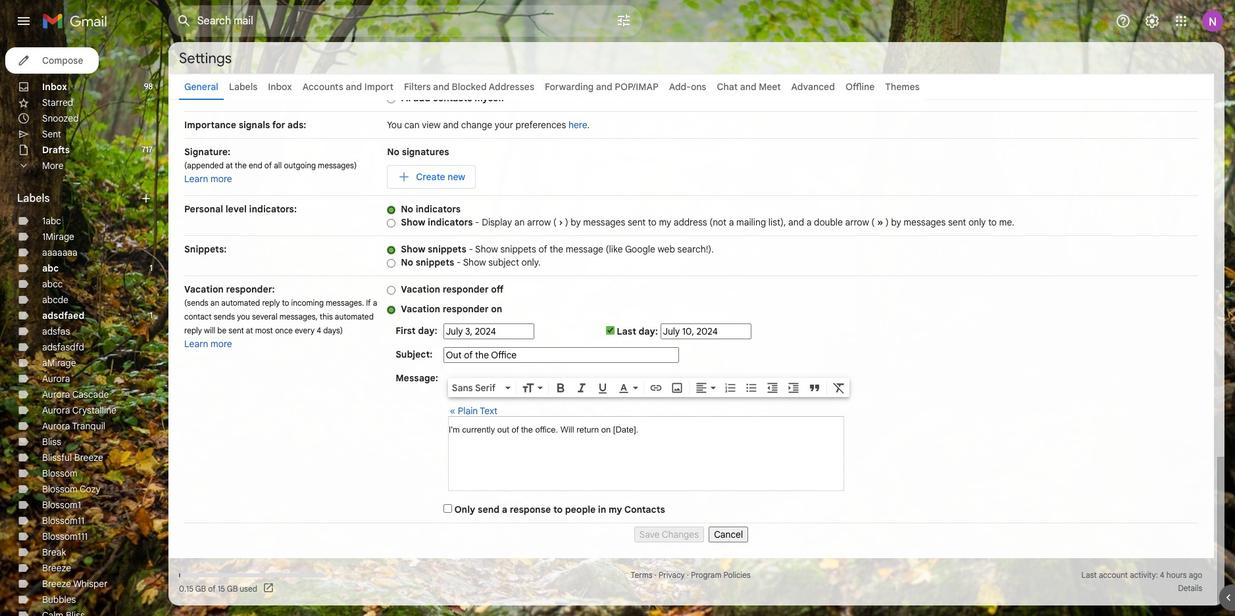 Task type: describe. For each thing, give the bounding box(es) containing it.
contact
[[184, 312, 212, 322]]

incoming
[[291, 298, 324, 308]]

adsfas link
[[42, 326, 70, 338]]

sans serif
[[452, 382, 496, 394]]

a left double
[[807, 217, 812, 228]]

people
[[565, 504, 596, 516]]

privacy link
[[659, 571, 685, 581]]

mailing
[[737, 217, 766, 228]]

1 messages from the left
[[583, 217, 626, 228]]

first day:
[[396, 325, 438, 337]]

for
[[272, 119, 285, 131]]

2 inbox link from the left
[[268, 81, 292, 93]]

Subject text field
[[444, 348, 679, 363]]

advanced link
[[792, 81, 835, 93]]

labels for "labels" link
[[229, 81, 258, 93]]

every
[[295, 326, 315, 336]]

the inside text box
[[521, 425, 533, 435]]

no signatures
[[387, 146, 449, 158]]

cozy
[[80, 484, 101, 496]]

bulleted list ‪(⌘⇧8)‬ image
[[745, 382, 758, 395]]

cancel
[[714, 529, 743, 541]]

1 gb from the left
[[195, 584, 206, 594]]

more inside vacation responder: (sends an automated reply to incoming messages. if a contact sends you several messages, this automated reply will be sent at most once every 4 days) learn more
[[211, 338, 232, 350]]

footer containing terms
[[169, 569, 1215, 596]]

Last day: checkbox
[[606, 327, 615, 335]]

signals
[[239, 119, 270, 131]]

settings
[[179, 49, 232, 67]]

a right (not
[[729, 217, 734, 228]]

last account activity: 4 hours ago details
[[1082, 571, 1203, 594]]

1 vertical spatial automated
[[335, 312, 374, 322]]

break link
[[42, 547, 66, 559]]

(not
[[710, 217, 727, 228]]

search mail image
[[172, 9, 196, 33]]

at inside vacation responder: (sends an automated reply to incoming messages. if a contact sends you several messages, this automated reply will be sent at most once every 4 days) learn more
[[246, 326, 253, 336]]

- for show subject only.
[[457, 257, 461, 269]]

aurora for aurora tranquil
[[42, 421, 70, 432]]

responder:
[[226, 284, 275, 296]]

program
[[691, 571, 722, 581]]

serif
[[475, 382, 496, 394]]

accounts and import
[[303, 81, 394, 93]]

- for display an arrow (
[[475, 217, 480, 228]]

blossom1 link
[[42, 500, 81, 511]]

abcc link
[[42, 278, 63, 290]]

only
[[969, 217, 986, 228]]

you
[[387, 119, 402, 131]]

abcde link
[[42, 294, 68, 306]]

chat and meet
[[717, 81, 781, 93]]

1 ( from the left
[[554, 217, 557, 228]]

Search mail text field
[[197, 14, 579, 28]]

message:
[[396, 373, 438, 384]]

out
[[498, 425, 509, 435]]

i'm
[[449, 425, 460, 435]]

I'll add contacts myself radio
[[387, 94, 396, 104]]

1abc
[[42, 215, 61, 227]]

sans
[[452, 382, 473, 394]]

underline ‪(⌘u)‬ image
[[596, 382, 609, 395]]

2 arrow from the left
[[845, 217, 869, 228]]

send
[[478, 504, 500, 516]]

0 vertical spatial breeze
[[74, 452, 103, 464]]

terms link
[[631, 571, 653, 581]]

1abc link
[[42, 215, 61, 227]]

labels for labels "heading"
[[17, 192, 50, 205]]

personal
[[184, 203, 223, 215]]

2 horizontal spatial sent
[[949, 217, 967, 228]]

98
[[144, 82, 153, 92]]

labels heading
[[17, 192, 140, 205]]

sent link
[[42, 128, 61, 140]]

forwarding
[[545, 81, 594, 93]]

of left 15
[[208, 584, 216, 594]]

more inside signature: (appended at the end of all outgoing messages) learn more
[[211, 173, 232, 185]]

hours
[[1167, 571, 1187, 581]]

aurora cascade
[[42, 389, 109, 401]]

of inside signature: (appended at the end of all outgoing messages) learn more
[[264, 161, 272, 170]]

aurora link
[[42, 373, 70, 385]]

the inside signature: (appended at the end of all outgoing messages) learn more
[[235, 161, 247, 170]]

i'll
[[401, 92, 411, 104]]

signature:
[[184, 146, 231, 158]]

change
[[461, 119, 492, 131]]

general
[[184, 81, 218, 93]]

»
[[877, 217, 884, 228]]

indicators:
[[249, 203, 297, 215]]

1 for abc
[[150, 263, 153, 273]]

4 inside last account activity: 4 hours ago details
[[1160, 571, 1165, 581]]

2 by from the left
[[892, 217, 902, 228]]

of up the "only."
[[539, 244, 547, 255]]

2 · from the left
[[687, 571, 689, 581]]

support image
[[1116, 13, 1132, 29]]

1 horizontal spatial my
[[659, 217, 672, 228]]

Vacation responder on radio
[[387, 305, 396, 315]]

messages,
[[280, 312, 318, 322]]

changes
[[662, 529, 699, 541]]

details link
[[1179, 584, 1203, 594]]

first
[[396, 325, 416, 337]]

days)
[[323, 326, 343, 336]]

add-ons link
[[669, 81, 707, 93]]

1 for adsdfaed
[[150, 311, 153, 321]]

2 inbox from the left
[[268, 81, 292, 93]]

blossom111
[[42, 531, 88, 543]]

- for show snippets of the message (like google web search!).
[[469, 244, 473, 255]]

gmail image
[[42, 8, 114, 34]]

No indicators radio
[[387, 205, 396, 215]]

(like
[[606, 244, 623, 255]]

aurora for aurora cascade
[[42, 389, 70, 401]]

vacation for vacation responder: (sends an automated reply to incoming messages. if a contact sends you several messages, this automated reply will be sent at most once every 4 days) learn more
[[184, 284, 224, 296]]

ads:
[[288, 119, 306, 131]]

aurora for aurora link
[[42, 373, 70, 385]]

Show snippets radio
[[387, 245, 396, 255]]

currently
[[462, 425, 495, 435]]

will
[[561, 425, 574, 435]]

adsdfaed link
[[42, 310, 84, 322]]

bliss
[[42, 436, 61, 448]]

aaaaaaa
[[42, 247, 78, 259]]

forwarding and pop/imap link
[[545, 81, 659, 93]]

forwarding and pop/imap
[[545, 81, 659, 93]]

if
[[366, 298, 371, 308]]

google
[[625, 244, 656, 255]]

2 messages from the left
[[904, 217, 946, 228]]

importance signals for ads:
[[184, 119, 306, 131]]

bubbles link
[[42, 594, 76, 606]]

no for no signatures
[[387, 146, 400, 158]]

ons
[[691, 81, 707, 93]]

to inside vacation responder: (sends an automated reply to incoming messages. if a contact sends you several messages, this automated reply will be sent at most once every 4 days) learn more
[[282, 298, 289, 308]]

responder for on
[[443, 303, 489, 315]]

amirage link
[[42, 357, 76, 369]]

day: for first day:
[[418, 325, 438, 337]]

formatting options toolbar
[[448, 379, 850, 397]]

and for filters
[[433, 81, 450, 93]]

offline link
[[846, 81, 875, 93]]

only send a response to people in my contacts
[[454, 504, 665, 516]]

activity:
[[1130, 571, 1158, 581]]

0.15 gb of 15 gb used
[[179, 584, 257, 594]]

inbox inside labels navigation
[[42, 81, 67, 93]]

aaaaaaa link
[[42, 247, 78, 259]]

numbered list ‪(⌘⇧7)‬ image
[[724, 382, 737, 395]]

adsfasdfd link
[[42, 342, 84, 353]]

1 inbox link from the left
[[42, 81, 67, 93]]

blossom for blossom cozy
[[42, 484, 77, 496]]

learn inside signature: (appended at the end of all outgoing messages) learn more
[[184, 173, 208, 185]]

only.
[[522, 257, 541, 269]]

aurora tranquil
[[42, 421, 105, 432]]

remove formatting ‪(⌘\)‬ image
[[833, 382, 846, 395]]

adsfasdfd
[[42, 342, 84, 353]]

breeze for breeze link in the bottom of the page
[[42, 563, 71, 575]]

snippets for show snippets of the message (like google web search!).
[[428, 244, 467, 255]]



Task type: locate. For each thing, give the bounding box(es) containing it.
settings image
[[1145, 13, 1161, 29]]

and right the view
[[443, 119, 459, 131]]

no indicators
[[401, 203, 461, 215]]

Show indicators radio
[[387, 218, 396, 228]]

blissful breeze link
[[42, 452, 103, 464]]

follow link to manage storage image
[[263, 583, 276, 596]]

blossom link
[[42, 468, 77, 480]]

aurora crystalline link
[[42, 405, 116, 417]]

1 horizontal spatial messages
[[904, 217, 946, 228]]

inbox up starred link
[[42, 81, 67, 93]]

bold ‪(⌘b)‬ image
[[554, 382, 567, 395]]

sent right be on the left bottom
[[229, 326, 244, 336]]

aurora down amirage
[[42, 373, 70, 385]]

2 vertical spatial no
[[401, 257, 413, 269]]

1 horizontal spatial inbox link
[[268, 81, 292, 93]]

here
[[569, 119, 588, 131]]

insert image image
[[671, 382, 684, 395]]

indent less ‪(⌘[)‬ image
[[766, 382, 779, 395]]

and left "import"
[[346, 81, 362, 93]]

vacation right vacation responder off radio
[[401, 284, 440, 296]]

0 horizontal spatial reply
[[184, 326, 202, 336]]

0 horizontal spatial by
[[571, 217, 581, 228]]

1 horizontal spatial (
[[872, 217, 875, 228]]

no
[[387, 146, 400, 158], [401, 203, 413, 215], [401, 257, 413, 269]]

1 vertical spatial labels
[[17, 192, 50, 205]]

aurora up 'bliss'
[[42, 421, 70, 432]]

1 blossom from the top
[[42, 468, 77, 480]]

the down ›
[[550, 244, 564, 255]]

on down off
[[491, 303, 503, 315]]

2 1 from the top
[[150, 311, 153, 321]]

no snippets - show subject only.
[[401, 257, 541, 269]]

aurora for aurora crystalline
[[42, 405, 70, 417]]

web
[[658, 244, 675, 255]]

automated down messages.
[[335, 312, 374, 322]]

learn down will
[[184, 338, 208, 350]]

labels up importance signals for ads:
[[229, 81, 258, 93]]

snippets
[[428, 244, 467, 255], [501, 244, 536, 255], [416, 257, 455, 269]]

0 vertical spatial learn
[[184, 173, 208, 185]]

advanced search options image
[[611, 7, 637, 34]]

1mirage link
[[42, 231, 74, 243]]

more
[[42, 160, 64, 172]]

1 horizontal spatial ·
[[687, 571, 689, 581]]

i'll add contacts myself
[[401, 92, 505, 104]]

tranquil
[[72, 421, 105, 432]]

0 horizontal spatial day:
[[418, 325, 438, 337]]

0 vertical spatial more
[[211, 173, 232, 185]]

abc
[[42, 263, 59, 275]]

2 vertical spatial -
[[457, 257, 461, 269]]

0 horizontal spatial sent
[[229, 326, 244, 336]]

1 arrow from the left
[[527, 217, 551, 228]]

0 horizontal spatial )
[[565, 217, 569, 228]]

0 horizontal spatial labels
[[17, 192, 50, 205]]

day: for last day:
[[639, 326, 658, 338]]

None search field
[[169, 5, 642, 37]]

breeze down breeze link in the bottom of the page
[[42, 579, 71, 590]]

1 vertical spatial learn
[[184, 338, 208, 350]]

inbox link right "labels" link
[[268, 81, 292, 93]]

0 horizontal spatial ·
[[655, 571, 657, 581]]

last for last day:
[[617, 326, 637, 338]]

labels link
[[229, 81, 258, 93]]

blossom down blossom link
[[42, 484, 77, 496]]

indent more ‪(⌘])‬ image
[[787, 382, 800, 395]]

gb right 15
[[227, 584, 238, 594]]

0 horizontal spatial my
[[609, 504, 622, 516]]

1 more from the top
[[211, 173, 232, 185]]

last inside last account activity: 4 hours ago details
[[1082, 571, 1097, 581]]

starred
[[42, 97, 73, 109]]

themes
[[886, 81, 920, 93]]

policies
[[724, 571, 751, 581]]

snippets up vacation responder off
[[416, 257, 455, 269]]

myself
[[475, 92, 505, 104]]

First day: text field
[[444, 324, 534, 340]]

0 horizontal spatial the
[[235, 161, 247, 170]]

you
[[237, 312, 250, 322]]

0 vertical spatial last
[[617, 326, 637, 338]]

1 responder from the top
[[443, 284, 489, 296]]

day: right the fixed end date checkbox
[[639, 326, 658, 338]]

vacation up first day:
[[401, 303, 440, 315]]

to left people
[[554, 504, 563, 516]]

arrow left ›
[[527, 217, 551, 228]]

last left account
[[1082, 571, 1097, 581]]

inbox link up starred link
[[42, 81, 67, 93]]

terms · privacy · program policies
[[631, 571, 751, 581]]

2 learn from the top
[[184, 338, 208, 350]]

1 horizontal spatial arrow
[[845, 217, 869, 228]]

0 horizontal spatial on
[[491, 303, 503, 315]]

snippets up the "only."
[[501, 244, 536, 255]]

responder down vacation responder off
[[443, 303, 489, 315]]

to up messages,
[[282, 298, 289, 308]]

vacation for vacation responder on
[[401, 303, 440, 315]]

blossom for blossom link
[[42, 468, 77, 480]]

learn more link
[[184, 173, 232, 185], [184, 338, 232, 350]]

1 vertical spatial 4
[[1160, 571, 1165, 581]]

3 aurora from the top
[[42, 405, 70, 417]]

learn inside vacation responder: (sends an automated reply to incoming messages. if a contact sends you several messages, this automated reply will be sent at most once every 4 days) learn more
[[184, 338, 208, 350]]

the left office.
[[521, 425, 533, 435]]

1 horizontal spatial last
[[1082, 571, 1097, 581]]

sent up google
[[628, 217, 646, 228]]

at right (appended at left
[[226, 161, 233, 170]]

show right show snippets 'radio'
[[401, 244, 426, 255]]

0 vertical spatial labels
[[229, 81, 258, 93]]

save changes
[[640, 529, 699, 541]]

4 left hours
[[1160, 571, 1165, 581]]

by right ›
[[571, 217, 581, 228]]

be
[[217, 326, 227, 336]]

vacation for vacation responder off
[[401, 284, 440, 296]]

0 horizontal spatial 4
[[317, 326, 321, 336]]

1 vertical spatial more
[[211, 338, 232, 350]]

1 horizontal spatial )
[[886, 217, 889, 228]]

) right ›
[[565, 217, 569, 228]]

0 vertical spatial -
[[475, 217, 480, 228]]

show snippets - show snippets of the message (like google web search!).
[[401, 244, 714, 255]]

day:
[[418, 325, 438, 337], [639, 326, 658, 338]]

and right add on the left of the page
[[433, 81, 450, 93]]

messages right the »
[[904, 217, 946, 228]]

labels inside navigation
[[17, 192, 50, 205]]

responder for off
[[443, 284, 489, 296]]

aurora cascade link
[[42, 389, 109, 401]]

vacation
[[184, 284, 224, 296], [401, 284, 440, 296], [401, 303, 440, 315]]

import
[[365, 81, 394, 93]]

0 vertical spatial 1
[[150, 263, 153, 273]]

- up no snippets - show subject only.
[[469, 244, 473, 255]]

reply up several
[[262, 298, 280, 308]]

breeze link
[[42, 563, 71, 575]]

learn more link down (appended at left
[[184, 173, 232, 185]]

link ‪(⌘k)‬ image
[[650, 382, 663, 395]]

1 vertical spatial responder
[[443, 303, 489, 315]]

1 aurora from the top
[[42, 373, 70, 385]]

4 left days)
[[317, 326, 321, 336]]

2 gb from the left
[[227, 584, 238, 594]]

0 vertical spatial learn more link
[[184, 173, 232, 185]]

0 vertical spatial indicators
[[416, 203, 461, 215]]

0 vertical spatial no
[[387, 146, 400, 158]]

no down you
[[387, 146, 400, 158]]

a inside vacation responder: (sends an automated reply to incoming messages. if a contact sends you several messages, this automated reply will be sent at most once every 4 days) learn more
[[373, 298, 377, 308]]

1 vertical spatial on
[[602, 425, 611, 435]]

0 horizontal spatial at
[[226, 161, 233, 170]]

a
[[729, 217, 734, 228], [807, 217, 812, 228], [373, 298, 377, 308], [502, 504, 508, 516]]

and left 'pop/imap'
[[596, 81, 613, 93]]

messages.
[[326, 298, 364, 308]]

1 learn more link from the top
[[184, 173, 232, 185]]

0 horizontal spatial last
[[617, 326, 637, 338]]

navigation
[[184, 524, 1199, 543]]

cancel button
[[709, 527, 749, 543]]

Only send a response to people in my Contacts checkbox
[[444, 505, 452, 513]]

gb right 0.15
[[195, 584, 206, 594]]

sans serif option
[[449, 382, 503, 395]]

1 vertical spatial my
[[609, 504, 622, 516]]

0 vertical spatial the
[[235, 161, 247, 170]]

and right chat
[[740, 81, 757, 93]]

1 · from the left
[[655, 571, 657, 581]]

1 1 from the top
[[150, 263, 153, 273]]

1 inbox from the left
[[42, 81, 67, 93]]

1 horizontal spatial 4
[[1160, 571, 1165, 581]]

more down (appended at left
[[211, 173, 232, 185]]

labels up 1abc
[[17, 192, 50, 205]]

.
[[588, 119, 590, 131]]

0 horizontal spatial inbox link
[[42, 81, 67, 93]]

at left most
[[246, 326, 253, 336]]

1 horizontal spatial labels
[[229, 81, 258, 93]]

1 vertical spatial last
[[1082, 571, 1097, 581]]

1 by from the left
[[571, 217, 581, 228]]

response
[[510, 504, 551, 516]]

1 vertical spatial an
[[210, 298, 219, 308]]

« plain text
[[450, 406, 498, 417]]

2 blossom from the top
[[42, 484, 77, 496]]

0 vertical spatial reply
[[262, 298, 280, 308]]

quote ‪(⌘⇧9)‬ image
[[808, 382, 821, 395]]

last right the fixed end date checkbox
[[617, 326, 637, 338]]

level
[[226, 203, 247, 215]]

on right return
[[602, 425, 611, 435]]

footer
[[169, 569, 1215, 596]]

off
[[491, 284, 504, 296]]

- left display
[[475, 217, 480, 228]]

and right list),
[[789, 217, 805, 228]]

and for forwarding
[[596, 81, 613, 93]]

inbox right "labels" link
[[268, 81, 292, 93]]

address
[[674, 217, 707, 228]]

breeze down tranquil
[[74, 452, 103, 464]]

navigation containing save changes
[[184, 524, 1199, 543]]

signature: (appended at the end of all outgoing messages) learn more
[[184, 146, 357, 185]]

0 horizontal spatial gb
[[195, 584, 206, 594]]

the left "end"
[[235, 161, 247, 170]]

breeze down break link at bottom
[[42, 563, 71, 575]]

1 vertical spatial the
[[550, 244, 564, 255]]

0 vertical spatial my
[[659, 217, 672, 228]]

1 vertical spatial indicators
[[428, 217, 473, 228]]

learn more link down will
[[184, 338, 232, 350]]

by
[[571, 217, 581, 228], [892, 217, 902, 228]]

of right out
[[512, 425, 519, 435]]

1 horizontal spatial inbox
[[268, 81, 292, 93]]

to up google
[[648, 217, 657, 228]]

reply
[[262, 298, 280, 308], [184, 326, 202, 336]]

messages
[[583, 217, 626, 228], [904, 217, 946, 228]]

1 horizontal spatial on
[[602, 425, 611, 435]]

1 vertical spatial 1
[[150, 311, 153, 321]]

here link
[[569, 119, 588, 131]]

return
[[577, 425, 599, 435]]

on inside text box
[[602, 425, 611, 435]]

1 vertical spatial at
[[246, 326, 253, 336]]

learn down (appended at left
[[184, 173, 208, 185]]

and for accounts
[[346, 81, 362, 93]]

indicators down no indicators
[[428, 217, 473, 228]]

save
[[640, 529, 660, 541]]

to left me.
[[989, 217, 997, 228]]

an up sends
[[210, 298, 219, 308]]

all
[[274, 161, 282, 170]]

arrow left the »
[[845, 217, 869, 228]]

blossom cozy
[[42, 484, 101, 496]]

1 horizontal spatial an
[[515, 217, 525, 228]]

more
[[211, 173, 232, 185], [211, 338, 232, 350]]

) right the »
[[886, 217, 889, 228]]

blossom111 link
[[42, 531, 88, 543]]

day: right first at left
[[418, 325, 438, 337]]

indicators for no
[[416, 203, 461, 215]]

blossom down blissful
[[42, 468, 77, 480]]

and for chat
[[740, 81, 757, 93]]

sent inside vacation responder: (sends an automated reply to incoming messages. if a contact sends you several messages, this automated reply will be sent at most once every 4 days) learn more
[[229, 326, 244, 336]]

0 horizontal spatial messages
[[583, 217, 626, 228]]

1 horizontal spatial the
[[521, 425, 533, 435]]

a right send
[[502, 504, 508, 516]]

0 horizontal spatial automated
[[221, 298, 260, 308]]

no right no snippets radio
[[401, 257, 413, 269]]

sent left only
[[949, 217, 967, 228]]

create new
[[416, 171, 466, 183]]

· right terms link
[[655, 571, 657, 581]]

end
[[249, 161, 262, 170]]

aurora up 'aurora tranquil' link
[[42, 405, 70, 417]]

2 ) from the left
[[886, 217, 889, 228]]

1 vertical spatial blossom
[[42, 484, 77, 496]]

indicators for show
[[428, 217, 473, 228]]

1 vertical spatial -
[[469, 244, 473, 255]]

0 horizontal spatial -
[[457, 257, 461, 269]]

messages up (like
[[583, 217, 626, 228]]

new
[[448, 171, 466, 183]]

whisper
[[73, 579, 108, 590]]

( left the »
[[872, 217, 875, 228]]

snippets for show subject only.
[[416, 257, 455, 269]]

0 vertical spatial on
[[491, 303, 503, 315]]

vacation responder off
[[401, 284, 504, 296]]

save changes button
[[634, 527, 704, 543]]

an inside vacation responder: (sends an automated reply to incoming messages. if a contact sends you several messages, this automated reply will be sent at most once every 4 days) learn more
[[210, 298, 219, 308]]

blossom
[[42, 468, 77, 480], [42, 484, 77, 496]]

0 vertical spatial 4
[[317, 326, 321, 336]]

4 aurora from the top
[[42, 421, 70, 432]]

show up no snippets - show subject only.
[[475, 244, 498, 255]]

of left all
[[264, 161, 272, 170]]

2 vertical spatial breeze
[[42, 579, 71, 590]]

0 vertical spatial responder
[[443, 284, 489, 296]]

2 responder from the top
[[443, 303, 489, 315]]

my left address
[[659, 217, 672, 228]]

an right display
[[515, 217, 525, 228]]

starred link
[[42, 97, 73, 109]]

my
[[659, 217, 672, 228], [609, 504, 622, 516]]

· right the privacy
[[687, 571, 689, 581]]

vacation responder: (sends an automated reply to incoming messages. if a contact sends you several messages, this automated reply will be sent at most once every 4 days) learn more
[[184, 284, 377, 350]]

1 learn from the top
[[184, 173, 208, 185]]

2 aurora from the top
[[42, 389, 70, 401]]

drafts link
[[42, 144, 70, 156]]

in
[[598, 504, 606, 516]]

subject:
[[396, 349, 433, 361]]

sends
[[214, 312, 235, 322]]

indicators
[[416, 203, 461, 215], [428, 217, 473, 228]]

responder up vacation responder on
[[443, 284, 489, 296]]

breeze whisper link
[[42, 579, 108, 590]]

-
[[475, 217, 480, 228], [469, 244, 473, 255], [457, 257, 461, 269]]

0 vertical spatial blossom
[[42, 468, 77, 480]]

main menu image
[[16, 13, 32, 29]]

1 horizontal spatial sent
[[628, 217, 646, 228]]

a right if
[[373, 298, 377, 308]]

learn more link for responder:
[[184, 338, 232, 350]]

blocked
[[452, 81, 487, 93]]

0 horizontal spatial inbox
[[42, 81, 67, 93]]

2 more from the top
[[211, 338, 232, 350]]

indicators down create new
[[416, 203, 461, 215]]

outgoing
[[284, 161, 316, 170]]

vacation up (sends
[[184, 284, 224, 296]]

( left ›
[[554, 217, 557, 228]]

blossom cozy link
[[42, 484, 101, 496]]

show left "subject"
[[463, 257, 486, 269]]

the
[[235, 161, 247, 170], [550, 244, 564, 255], [521, 425, 533, 435]]

1 ) from the left
[[565, 217, 569, 228]]

my right in
[[609, 504, 622, 516]]

snippets up no snippets - show subject only.
[[428, 244, 467, 255]]

last for last account activity: 4 hours ago details
[[1082, 571, 1097, 581]]

more down be on the left bottom
[[211, 338, 232, 350]]

No snippets radio
[[387, 259, 396, 268]]

1 vertical spatial breeze
[[42, 563, 71, 575]]

automated up you
[[221, 298, 260, 308]]

of inside text box
[[512, 425, 519, 435]]

1 horizontal spatial reply
[[262, 298, 280, 308]]

4 inside vacation responder: (sends an automated reply to incoming messages. if a contact sends you several messages, this automated reply will be sent at most once every 4 days) learn more
[[317, 326, 321, 336]]

signatures
[[402, 146, 449, 158]]

offline
[[846, 81, 875, 93]]

show right show indicators radio
[[401, 217, 426, 228]]

0 vertical spatial an
[[515, 217, 525, 228]]

2 vertical spatial the
[[521, 425, 533, 435]]

1 vertical spatial reply
[[184, 326, 202, 336]]

breeze for breeze whisper
[[42, 579, 71, 590]]

Vacation responder text field
[[449, 424, 844, 484]]

most
[[255, 326, 273, 336]]

2 learn more link from the top
[[184, 338, 232, 350]]

cascade
[[72, 389, 109, 401]]

0 horizontal spatial an
[[210, 298, 219, 308]]

1 horizontal spatial automated
[[335, 312, 374, 322]]

0 horizontal spatial arrow
[[527, 217, 551, 228]]

labels
[[229, 81, 258, 93], [17, 192, 50, 205]]

aurora down aurora link
[[42, 389, 70, 401]]

0 vertical spatial automated
[[221, 298, 260, 308]]

at inside signature: (appended at the end of all outgoing messages) learn more
[[226, 161, 233, 170]]

snippets:
[[184, 244, 227, 255]]

by right the »
[[892, 217, 902, 228]]

1 horizontal spatial -
[[469, 244, 473, 255]]

15
[[218, 584, 225, 594]]

Vacation responder off radio
[[387, 286, 396, 295]]

account
[[1099, 571, 1128, 581]]

- up vacation responder off
[[457, 257, 461, 269]]

0 horizontal spatial (
[[554, 217, 557, 228]]

no right no indicators radio
[[401, 203, 413, 215]]

no for no indicators
[[401, 203, 413, 215]]

abcde
[[42, 294, 68, 306]]

2 horizontal spatial the
[[550, 244, 564, 255]]

subject
[[489, 257, 519, 269]]

1mirage
[[42, 231, 74, 243]]

1 horizontal spatial at
[[246, 326, 253, 336]]

learn more link for (appended
[[184, 173, 232, 185]]

addresses
[[489, 81, 535, 93]]

0 vertical spatial at
[[226, 161, 233, 170]]

1 horizontal spatial day:
[[639, 326, 658, 338]]

1 vertical spatial learn more link
[[184, 338, 232, 350]]

italic ‪(⌘i)‬ image
[[575, 382, 588, 395]]

1 horizontal spatial by
[[892, 217, 902, 228]]

responder
[[443, 284, 489, 296], [443, 303, 489, 315]]

1 horizontal spatial gb
[[227, 584, 238, 594]]

Last day: text field
[[661, 324, 751, 340]]

(sends
[[184, 298, 208, 308]]

vacation inside vacation responder: (sends an automated reply to incoming messages. if a contact sends you several messages, this automated reply will be sent at most once every 4 days) learn more
[[184, 284, 224, 296]]

2 ( from the left
[[872, 217, 875, 228]]

learn
[[184, 173, 208, 185], [184, 338, 208, 350]]

preferences
[[516, 119, 566, 131]]

1 vertical spatial no
[[401, 203, 413, 215]]

labels navigation
[[0, 42, 169, 617]]

reply down contact at the bottom
[[184, 326, 202, 336]]

2 horizontal spatial -
[[475, 217, 480, 228]]

show indicators - display an arrow ( › ) by messages sent to my address (not a mailing list), and a double arrow ( » ) by messages sent only to me.
[[401, 217, 1015, 228]]



Task type: vqa. For each thing, say whether or not it's contained in the screenshot.
15
yes



